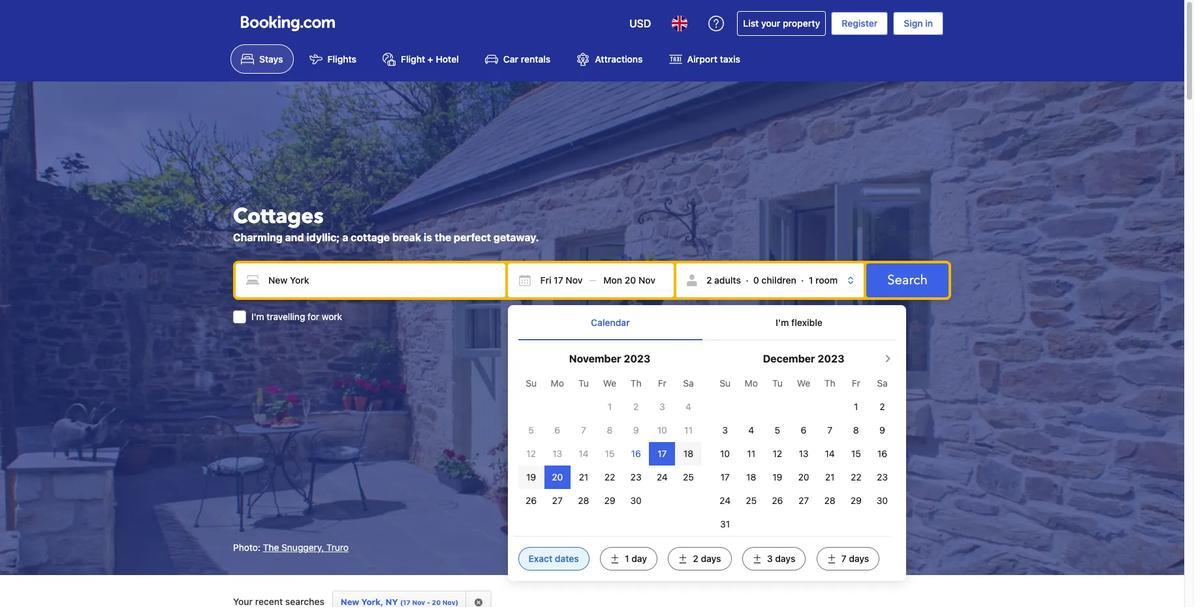 Task type: locate. For each thing, give the bounding box(es) containing it.
1 horizontal spatial mo
[[745, 378, 758, 389]]

3 December 2023 checkbox
[[722, 425, 728, 436]]

2 adults · 0 children · 1 room
[[706, 275, 838, 286]]

5
[[528, 425, 534, 436], [775, 425, 780, 436]]

list your property
[[743, 18, 820, 29]]

0 horizontal spatial th
[[631, 378, 642, 389]]

tu for november 2023
[[579, 378, 589, 389]]

2 horizontal spatial 17
[[721, 472, 730, 483]]

2 29 from the left
[[851, 496, 862, 507]]

5 for 5 december 2023 option
[[775, 425, 780, 436]]

29 down the 22 option
[[851, 496, 862, 507]]

2 23 from the left
[[877, 472, 888, 483]]

2 tu from the left
[[772, 378, 783, 389]]

1 26 from the left
[[526, 496, 537, 507]]

1 23 from the left
[[631, 472, 642, 483]]

mo
[[551, 378, 564, 389], [745, 378, 758, 389]]

1 th from the left
[[631, 378, 642, 389]]

2023 for december 2023
[[818, 353, 845, 365]]

7 right 3 days
[[841, 554, 847, 565]]

su
[[526, 378, 537, 389], [720, 378, 731, 389]]

9 up 16 option
[[880, 425, 885, 436]]

1 horizontal spatial 26
[[772, 496, 783, 507]]

nov
[[566, 275, 583, 286], [639, 275, 656, 286], [412, 600, 425, 607]]

1 horizontal spatial 16
[[877, 449, 887, 460]]

13 November 2023 checkbox
[[553, 449, 562, 460]]

a
[[342, 232, 348, 243]]

17 right fri
[[554, 275, 563, 286]]

10 down 3 november 2023 option
[[657, 425, 667, 436]]

fr for november 2023
[[658, 378, 667, 389]]

13 down the '6 november 2023' checkbox
[[553, 449, 562, 460]]

8 up 15 december 2023 checkbox
[[853, 425, 859, 436]]

the
[[263, 543, 279, 554]]

29 for 29 december 2023 checkbox
[[851, 496, 862, 507]]

th down december 2023
[[825, 378, 835, 389]]

nov inside "link"
[[412, 600, 425, 607]]

29 down '22 november 2023' 'option'
[[604, 496, 615, 507]]

days down 26 checkbox
[[775, 554, 796, 565]]

2 27 from the left
[[799, 496, 809, 507]]

2 16 from the left
[[877, 449, 887, 460]]

10 down 3 checkbox in the right of the page
[[720, 449, 730, 460]]

1 29 from the left
[[604, 496, 615, 507]]

1 horizontal spatial 2023
[[818, 353, 845, 365]]

0 horizontal spatial fr
[[658, 378, 667, 389]]

23 for 23 november 2023 option
[[631, 472, 642, 483]]

12 up 19 december 2023 checkbox
[[773, 449, 782, 460]]

0 horizontal spatial 3
[[659, 402, 665, 413]]

27 down 20 option at left bottom
[[552, 496, 563, 507]]

1 horizontal spatial 22
[[851, 472, 862, 483]]

2 right day
[[693, 554, 699, 565]]

we up '1' option at bottom right
[[603, 378, 617, 389]]

3 up 10 december 2023 option
[[722, 425, 728, 436]]

2 days from the left
[[775, 554, 796, 565]]

december 2023
[[763, 353, 845, 365]]

22 November 2023 checkbox
[[604, 472, 615, 483]]

0 horizontal spatial days
[[701, 554, 721, 565]]

svg image left fri
[[518, 274, 531, 287]]

26 for 26 checkbox
[[772, 496, 783, 507]]

0 horizontal spatial 24
[[657, 472, 668, 483]]

1 5 from the left
[[528, 425, 534, 436]]

svg image for mon
[[604, 274, 617, 287]]

su for november 2023
[[526, 378, 537, 389]]

30
[[630, 496, 642, 507], [877, 496, 888, 507]]

2 December 2023 checkbox
[[880, 402, 885, 413]]

mo for december
[[745, 378, 758, 389]]

1 su from the left
[[526, 378, 537, 389]]

1 8 from the left
[[607, 425, 613, 436]]

19 November 2023 checkbox
[[526, 472, 536, 483]]

1 vertical spatial 18
[[746, 472, 756, 483]]

1 svg image from the left
[[518, 274, 531, 287]]

1 12 from the left
[[526, 449, 536, 460]]

27 December 2023 checkbox
[[799, 496, 809, 507]]

1 horizontal spatial 19
[[773, 472, 783, 483]]

tu down december
[[772, 378, 783, 389]]

1 15 from the left
[[605, 449, 615, 460]]

31
[[720, 519, 730, 530]]

december 2023 element for november
[[518, 372, 702, 513]]

28 November 2023 checkbox
[[578, 496, 589, 507]]

22
[[604, 472, 615, 483], [851, 472, 862, 483]]

photo: the snuggery, truro
[[233, 543, 349, 554]]

4
[[686, 402, 691, 413], [748, 425, 754, 436]]

0 horizontal spatial 8
[[607, 425, 613, 436]]

days down 31
[[701, 554, 721, 565]]

14 December 2023 checkbox
[[825, 449, 835, 460]]

2 su from the left
[[720, 378, 731, 389]]

None search field
[[233, 261, 951, 582]]

2 horizontal spatial 3
[[767, 554, 773, 565]]

29
[[604, 496, 615, 507], [851, 496, 862, 507]]

25 down 18 checkbox
[[746, 496, 757, 507]]

1 horizontal spatial 13
[[799, 449, 809, 460]]

19
[[526, 472, 536, 483], [773, 472, 783, 483]]

sa up the 2 december 2023 checkbox
[[877, 378, 888, 389]]

11 up 18 checkbox
[[747, 449, 756, 460]]

sa
[[683, 378, 694, 389], [877, 378, 888, 389]]

1 mo from the left
[[551, 378, 564, 389]]

2 2023 from the left
[[818, 353, 845, 365]]

1 horizontal spatial 25
[[746, 496, 757, 507]]

day
[[632, 554, 647, 565]]

1 horizontal spatial ·
[[801, 275, 804, 286]]

0 horizontal spatial 17
[[554, 275, 563, 286]]

2 9 from the left
[[880, 425, 885, 436]]

th
[[631, 378, 642, 389], [825, 378, 835, 389]]

7
[[581, 425, 586, 436], [827, 425, 833, 436], [841, 554, 847, 565]]

29 November 2023 checkbox
[[604, 496, 615, 507]]

mo up 4 checkbox
[[745, 378, 758, 389]]

29 December 2023 checkbox
[[851, 496, 862, 507]]

6 up 13 option
[[555, 425, 560, 436]]

i'm for i'm travelling for work
[[251, 311, 264, 322]]

10 December 2023 checkbox
[[720, 449, 730, 460]]

1 horizontal spatial 9
[[880, 425, 885, 436]]

1 horizontal spatial 7
[[827, 425, 833, 436]]

0 vertical spatial 25
[[683, 472, 694, 483]]

cottage
[[351, 232, 390, 243]]

24 December 2023 checkbox
[[720, 496, 731, 507]]

0 horizontal spatial 11
[[684, 425, 693, 436]]

mo up the '6 november 2023' checkbox
[[551, 378, 564, 389]]

· left 0
[[746, 275, 749, 286]]

2 26 from the left
[[772, 496, 783, 507]]

1 30 from the left
[[630, 496, 642, 507]]

we for december
[[797, 378, 810, 389]]

1 vertical spatial 10
[[720, 449, 730, 460]]

1 horizontal spatial nov
[[566, 275, 583, 286]]

3 days from the left
[[849, 554, 869, 565]]

1 horizontal spatial 24
[[720, 496, 731, 507]]

18 down 11 checkbox
[[746, 472, 756, 483]]

2 19 from the left
[[773, 472, 783, 483]]

2023 right november
[[624, 353, 651, 365]]

6 for 6 'checkbox'
[[801, 425, 807, 436]]

2 horizontal spatial days
[[849, 554, 869, 565]]

1 27 from the left
[[552, 496, 563, 507]]

17 down 10 november 2023 option
[[658, 449, 667, 460]]

13 down 6 'checkbox'
[[799, 449, 809, 460]]

calendar
[[591, 317, 630, 328]]

1 21 from the left
[[579, 472, 588, 483]]

2 sa from the left
[[877, 378, 888, 389]]

2 up 9 checkbox at bottom right
[[633, 402, 639, 413]]

su for december 2023
[[720, 378, 731, 389]]

1 vertical spatial 3
[[722, 425, 728, 436]]

4 up 11 checkbox
[[748, 425, 754, 436]]

we down december 2023
[[797, 378, 810, 389]]

2023 right december
[[818, 353, 845, 365]]

16 November 2023 checkbox
[[631, 449, 641, 460]]

0 horizontal spatial 19
[[526, 472, 536, 483]]

0 horizontal spatial mo
[[551, 378, 564, 389]]

1 sa from the left
[[683, 378, 694, 389]]

car rentals link
[[475, 44, 561, 74]]

airport taxis link
[[659, 44, 751, 74]]

we
[[603, 378, 617, 389], [797, 378, 810, 389]]

hotel
[[436, 54, 459, 65]]

8 up 15 option
[[607, 425, 613, 436]]

1
[[809, 275, 813, 286], [608, 402, 612, 413], [854, 402, 858, 413], [625, 554, 629, 565]]

su up 3 checkbox in the right of the page
[[720, 378, 731, 389]]

12 up '19' checkbox at the bottom of page
[[526, 449, 536, 460]]

sa for december 2023
[[877, 378, 888, 389]]

29 for 29 november 2023 option
[[604, 496, 615, 507]]

svg image up calendar button
[[604, 274, 617, 287]]

work
[[322, 311, 342, 322]]

19 for 19 december 2023 checkbox
[[773, 472, 783, 483]]

2 14 from the left
[[825, 449, 835, 460]]

1 horizontal spatial 11
[[747, 449, 756, 460]]

0 horizontal spatial 14
[[579, 449, 589, 460]]

26 November 2023 checkbox
[[526, 496, 537, 507]]

11 down 4 option
[[684, 425, 693, 436]]

Please type your destination search field
[[236, 264, 505, 298]]

2
[[706, 275, 712, 286], [633, 402, 639, 413], [880, 402, 885, 413], [693, 554, 699, 565]]

1 horizontal spatial su
[[720, 378, 731, 389]]

3 November 2023 checkbox
[[659, 402, 665, 413]]

5 up the 12 november 2023 option
[[528, 425, 534, 436]]

airport taxis
[[687, 54, 740, 65]]

1 horizontal spatial 15
[[851, 449, 861, 460]]

1 tu from the left
[[579, 378, 589, 389]]

nov left -
[[412, 600, 425, 607]]

1 horizontal spatial 14
[[825, 449, 835, 460]]

i'm flexible button
[[703, 305, 896, 340]]

19 up 26 checkbox
[[773, 472, 783, 483]]

taxis
[[720, 54, 740, 65]]

25 December 2023 checkbox
[[746, 496, 757, 507]]

children
[[762, 275, 796, 286]]

1 vertical spatial 17
[[658, 449, 667, 460]]

the snuggery, truro link
[[263, 543, 349, 554]]

su up 5 checkbox
[[526, 378, 537, 389]]

22 down 15 option
[[604, 472, 615, 483]]

27 down 20 december 2023 checkbox
[[799, 496, 809, 507]]

4 December 2023 checkbox
[[748, 425, 754, 436]]

car rentals
[[503, 54, 551, 65]]

booking.com online hotel reservations image
[[241, 16, 335, 31]]

register link
[[831, 12, 888, 35]]

1 horizontal spatial 21
[[825, 472, 835, 483]]

6 for the '6 november 2023' checkbox
[[555, 425, 560, 436]]

0 horizontal spatial 30
[[630, 496, 642, 507]]

5 December 2023 checkbox
[[775, 425, 780, 436]]

9 for 9 option
[[880, 425, 885, 436]]

december 2023 element
[[518, 372, 702, 513], [712, 372, 896, 537]]

1 2023 from the left
[[624, 353, 651, 365]]

perfect
[[454, 232, 491, 243]]

2 th from the left
[[825, 378, 835, 389]]

10
[[657, 425, 667, 436], [720, 449, 730, 460]]

2 svg image from the left
[[604, 274, 617, 287]]

0 horizontal spatial 13
[[553, 449, 562, 460]]

search
[[887, 271, 928, 289]]

the
[[435, 232, 451, 243]]

28 down 21 november 2023 checkbox
[[578, 496, 589, 507]]

18
[[684, 449, 693, 460], [746, 472, 756, 483]]

1 horizontal spatial svg image
[[604, 274, 617, 287]]

12 November 2023 checkbox
[[526, 449, 536, 460]]

21 December 2023 checkbox
[[825, 472, 835, 483]]

19 up the 26 option
[[526, 472, 536, 483]]

1 28 from the left
[[578, 496, 589, 507]]

2 december 2023 element from the left
[[712, 372, 896, 537]]

· right children
[[801, 275, 804, 286]]

1 19 from the left
[[526, 472, 536, 483]]

tab list containing calendar
[[518, 305, 896, 341]]

26 down '19' checkbox at the bottom of page
[[526, 496, 537, 507]]

23 up 30 december 2023 checkbox
[[877, 472, 888, 483]]

0 horizontal spatial 4
[[686, 402, 691, 413]]

0 horizontal spatial 7
[[581, 425, 586, 436]]

fr
[[658, 378, 667, 389], [852, 378, 860, 389]]

2 8 from the left
[[853, 425, 859, 436]]

16 down 9 checkbox at bottom right
[[631, 449, 641, 460]]

fr up 3 november 2023 option
[[658, 378, 667, 389]]

1 horizontal spatial 30
[[877, 496, 888, 507]]

25 down 18 option
[[683, 472, 694, 483]]

0 horizontal spatial svg image
[[518, 274, 531, 287]]

6 November 2023 checkbox
[[555, 425, 560, 436]]

tu down november
[[579, 378, 589, 389]]

6 December 2023 checkbox
[[801, 425, 807, 436]]

1 22 from the left
[[604, 472, 615, 483]]

1 horizontal spatial 23
[[877, 472, 888, 483]]

1 horizontal spatial 10
[[720, 449, 730, 460]]

0 vertical spatial 18
[[684, 449, 693, 460]]

9
[[633, 425, 639, 436], [880, 425, 885, 436]]

2 22 from the left
[[851, 472, 862, 483]]

7 up 14 checkbox at right bottom
[[827, 425, 833, 436]]

2 horizontal spatial nov
[[639, 275, 656, 286]]

1 horizontal spatial 3
[[722, 425, 728, 436]]

14 for 14 checkbox at right bottom
[[825, 449, 835, 460]]

0 horizontal spatial su
[[526, 378, 537, 389]]

0 vertical spatial 4
[[686, 402, 691, 413]]

1 6 from the left
[[555, 425, 560, 436]]

12
[[526, 449, 536, 460], [773, 449, 782, 460]]

days
[[701, 554, 721, 565], [775, 554, 796, 565], [849, 554, 869, 565]]

2 vertical spatial 17
[[721, 472, 730, 483]]

25
[[683, 472, 694, 483], [746, 496, 757, 507]]

0 vertical spatial 3
[[659, 402, 665, 413]]

11 November 2023 checkbox
[[684, 425, 693, 436]]

0 horizontal spatial sa
[[683, 378, 694, 389]]

tab list
[[518, 305, 896, 341]]

5 up 12 option
[[775, 425, 780, 436]]

18 for 18 checkbox
[[746, 472, 756, 483]]

2 30 from the left
[[877, 496, 888, 507]]

truro
[[326, 543, 349, 554]]

3
[[659, 402, 665, 413], [722, 425, 728, 436], [767, 554, 773, 565]]

1 13 from the left
[[553, 449, 562, 460]]

24 down the 17 november 2023 checkbox
[[657, 472, 668, 483]]

10 for 10 december 2023 option
[[720, 449, 730, 460]]

1 horizontal spatial i'm
[[776, 317, 789, 328]]

2 12 from the left
[[773, 449, 782, 460]]

6 up "13 december 2023" option
[[801, 425, 807, 436]]

svg image
[[518, 274, 531, 287], [604, 274, 617, 287]]

4 for 4 option
[[686, 402, 691, 413]]

1 horizontal spatial 6
[[801, 425, 807, 436]]

28 for "28 november 2023" option
[[578, 496, 589, 507]]

in
[[925, 18, 933, 29]]

1 horizontal spatial sa
[[877, 378, 888, 389]]

0 horizontal spatial 18
[[684, 449, 693, 460]]

11 December 2023 checkbox
[[747, 449, 756, 460]]

th for november 2023
[[631, 378, 642, 389]]

0 horizontal spatial we
[[603, 378, 617, 389]]

2 5 from the left
[[775, 425, 780, 436]]

0 horizontal spatial 29
[[604, 496, 615, 507]]

18 November 2023 checkbox
[[684, 449, 693, 460]]

0 horizontal spatial 16
[[631, 449, 641, 460]]

30 for the 30 checkbox
[[630, 496, 642, 507]]

17 for the 17 november 2023 checkbox
[[658, 449, 667, 460]]

0 horizontal spatial nov
[[412, 600, 425, 607]]

2 6 from the left
[[801, 425, 807, 436]]

adults
[[714, 275, 741, 286]]

flights link
[[299, 44, 367, 74]]

0 horizontal spatial ·
[[746, 275, 749, 286]]

0 horizontal spatial 9
[[633, 425, 639, 436]]

22 down 15 december 2023 checkbox
[[851, 472, 862, 483]]

1 horizontal spatial december 2023 element
[[712, 372, 896, 537]]

1 horizontal spatial 28
[[824, 496, 836, 507]]

16 down 9 option
[[877, 449, 887, 460]]

fri
[[540, 275, 551, 286]]

0 horizontal spatial 5
[[528, 425, 534, 436]]

2 28 from the left
[[824, 496, 836, 507]]

1 horizontal spatial 4
[[748, 425, 754, 436]]

3 down 26 checkbox
[[767, 554, 773, 565]]

7 up "14 november 2023" checkbox
[[581, 425, 586, 436]]

1 9 from the left
[[633, 425, 639, 436]]

1 days from the left
[[701, 554, 721, 565]]

0 horizontal spatial 12
[[526, 449, 536, 460]]

i'm inside button
[[776, 317, 789, 328]]

21
[[579, 472, 588, 483], [825, 472, 835, 483]]

1 horizontal spatial 29
[[851, 496, 862, 507]]

3 up 10 november 2023 option
[[659, 402, 665, 413]]

26 down 19 december 2023 checkbox
[[772, 496, 783, 507]]

18 up 25 november 2023 option
[[684, 449, 693, 460]]

24 November 2023 checkbox
[[657, 472, 668, 483]]

2 mo from the left
[[745, 378, 758, 389]]

tu
[[579, 378, 589, 389], [772, 378, 783, 389]]

i'm left travelling
[[251, 311, 264, 322]]

17 up "24 december 2023" checkbox
[[721, 472, 730, 483]]

21 November 2023 checkbox
[[579, 472, 588, 483]]

th up 2 november 2023 checkbox
[[631, 378, 642, 389]]

0 horizontal spatial 27
[[552, 496, 563, 507]]

20 December 2023 checkbox
[[798, 472, 809, 483]]

28 December 2023 checkbox
[[824, 496, 836, 507]]

22 for the 22 option
[[851, 472, 862, 483]]

0 horizontal spatial 6
[[555, 425, 560, 436]]

0 horizontal spatial 28
[[578, 496, 589, 507]]

none search field containing search
[[233, 261, 951, 582]]

3 days
[[767, 554, 796, 565]]

sa up 4 option
[[683, 378, 694, 389]]

2 13 from the left
[[799, 449, 809, 460]]

1 horizontal spatial tu
[[772, 378, 783, 389]]

0 vertical spatial 11
[[684, 425, 693, 436]]

0 horizontal spatial 22
[[604, 472, 615, 483]]

0 horizontal spatial december 2023 element
[[518, 372, 702, 513]]

2023 for november 2023
[[624, 353, 651, 365]]

0 vertical spatial 10
[[657, 425, 667, 436]]

1 horizontal spatial we
[[797, 378, 810, 389]]

28
[[578, 496, 589, 507], [824, 496, 836, 507]]

1 horizontal spatial 12
[[773, 449, 782, 460]]

21 up "28 november 2023" option
[[579, 472, 588, 483]]

14 down 7 december 2023 checkbox
[[825, 449, 835, 460]]

i'm
[[251, 311, 264, 322], [776, 317, 789, 328]]

1 vertical spatial 11
[[747, 449, 756, 460]]

30 December 2023 checkbox
[[877, 496, 888, 507]]

26 December 2023 checkbox
[[772, 496, 783, 507]]

0 horizontal spatial 2023
[[624, 353, 651, 365]]

2 we from the left
[[797, 378, 810, 389]]

30 down 23 checkbox
[[877, 496, 888, 507]]

24 up 31
[[720, 496, 731, 507]]

25 for 25 november 2023 option
[[683, 472, 694, 483]]

23 down 16 november 2023 checkbox
[[631, 472, 642, 483]]

days down 29 december 2023 checkbox
[[849, 554, 869, 565]]

1 horizontal spatial 8
[[853, 425, 859, 436]]

6
[[555, 425, 560, 436], [801, 425, 807, 436]]

0 horizontal spatial 10
[[657, 425, 667, 436]]

5 for 5 checkbox
[[528, 425, 534, 436]]

1 16 from the left
[[631, 449, 641, 460]]

(17 nov - 20 nov)
[[400, 600, 458, 607]]

fri 17 nov
[[540, 275, 583, 286]]

2 21 from the left
[[825, 472, 835, 483]]

23 December 2023 checkbox
[[877, 472, 888, 483]]

cottages charming and idyllic; a cottage break is the perfect getaway.
[[233, 202, 539, 243]]

2 up 9 option
[[880, 402, 885, 413]]

17 for 17 checkbox
[[721, 472, 730, 483]]

1 vertical spatial 24
[[720, 496, 731, 507]]

15 for 15 option
[[605, 449, 615, 460]]

2 15 from the left
[[851, 449, 861, 460]]

attractions
[[595, 54, 643, 65]]

16
[[631, 449, 641, 460], [877, 449, 887, 460]]

4 up 11 november 2023 option
[[686, 402, 691, 413]]

fr up 1 'checkbox'
[[852, 378, 860, 389]]

28 down 21 checkbox
[[824, 496, 836, 507]]

13 for 13 option
[[553, 449, 562, 460]]

1 14 from the left
[[579, 449, 589, 460]]

14 down 7 option on the bottom left of page
[[579, 449, 589, 460]]

9 up 16 november 2023 checkbox
[[633, 425, 639, 436]]

0
[[753, 275, 759, 286]]

8
[[607, 425, 613, 436], [853, 425, 859, 436]]

0 horizontal spatial i'm
[[251, 311, 264, 322]]

nov right fri
[[566, 275, 583, 286]]

8 December 2023 checkbox
[[853, 425, 859, 436]]

2 left adults
[[706, 275, 712, 286]]

1 horizontal spatial 5
[[775, 425, 780, 436]]

1 horizontal spatial days
[[775, 554, 796, 565]]

30 down 23 november 2023 option
[[630, 496, 642, 507]]

14 for "14 november 2023" checkbox
[[579, 449, 589, 460]]

1 fr from the left
[[658, 378, 667, 389]]

1 horizontal spatial 17
[[658, 449, 667, 460]]

dates
[[555, 554, 579, 565]]

nov right mon
[[639, 275, 656, 286]]

november 2023
[[569, 353, 651, 365]]

21 up 28 december 2023 option at the bottom right of page
[[825, 472, 835, 483]]

flight + hotel
[[401, 54, 459, 65]]

search button
[[867, 264, 949, 298]]

i'm left flexible
[[776, 317, 789, 328]]

1 we from the left
[[603, 378, 617, 389]]

2 fr from the left
[[852, 378, 860, 389]]

i'm for i'm flexible
[[776, 317, 789, 328]]

0 horizontal spatial 15
[[605, 449, 615, 460]]

0 horizontal spatial 21
[[579, 472, 588, 483]]

13 for "13 december 2023" option
[[799, 449, 809, 460]]

0 horizontal spatial 23
[[631, 472, 642, 483]]

1 horizontal spatial th
[[825, 378, 835, 389]]

1 horizontal spatial fr
[[852, 378, 860, 389]]

14
[[579, 449, 589, 460], [825, 449, 835, 460]]

0 horizontal spatial tu
[[579, 378, 589, 389]]

15 November 2023 checkbox
[[605, 449, 615, 460]]

1 horizontal spatial 18
[[746, 472, 756, 483]]

1 vertical spatial 25
[[746, 496, 757, 507]]

1 december 2023 element from the left
[[518, 372, 702, 513]]

20
[[630, 268, 637, 275], [625, 275, 636, 286], [552, 472, 563, 483], [798, 472, 809, 483], [432, 600, 441, 607]]



Task type: vqa. For each thing, say whether or not it's contained in the screenshot.
8 for 8 option
yes



Task type: describe. For each thing, give the bounding box(es) containing it.
mo for november
[[551, 378, 564, 389]]

2 November 2023 checkbox
[[633, 402, 639, 413]]

15 December 2023 checkbox
[[851, 449, 861, 460]]

and
[[285, 232, 304, 243]]

flight
[[401, 54, 425, 65]]

7 for 7 option on the bottom left of page
[[581, 425, 586, 436]]

exact dates
[[529, 554, 579, 565]]

property
[[783, 18, 820, 29]]

21 for 21 checkbox
[[825, 472, 835, 483]]

your
[[761, 18, 781, 29]]

stays
[[259, 54, 283, 65]]

2 days
[[693, 554, 721, 565]]

20 November 2023 checkbox
[[552, 472, 563, 483]]

17 December 2023 checkbox
[[721, 472, 730, 483]]

18 for 18 option
[[684, 449, 693, 460]]

7 days
[[841, 554, 869, 565]]

register
[[842, 18, 878, 29]]

1 · from the left
[[746, 275, 749, 286]]

flights
[[328, 54, 357, 65]]

1 November 2023 checkbox
[[608, 402, 612, 413]]

snuggery,
[[282, 543, 324, 554]]

november
[[569, 353, 621, 365]]

stays link
[[230, 44, 294, 74]]

30 for 30 december 2023 checkbox
[[877, 496, 888, 507]]

2 · from the left
[[801, 275, 804, 286]]

i'm travelling for work
[[251, 311, 342, 322]]

break
[[392, 232, 421, 243]]

23 November 2023 checkbox
[[631, 472, 642, 483]]

sa for november 2023
[[683, 378, 694, 389]]

attractions link
[[566, 44, 653, 74]]

30 November 2023 checkbox
[[630, 496, 642, 507]]

days for 7 days
[[849, 554, 869, 565]]

nov for mon 20 nov
[[639, 275, 656, 286]]

list
[[743, 18, 759, 29]]

12 for 12 option
[[773, 449, 782, 460]]

0 vertical spatial 17
[[554, 275, 563, 286]]

mon 20 nov
[[604, 275, 656, 286]]

10 November 2023 checkbox
[[657, 425, 667, 436]]

15 for 15 december 2023 checkbox
[[851, 449, 861, 460]]

svg image for fri
[[518, 274, 531, 287]]

usd button
[[622, 8, 659, 39]]

21 for 21 november 2023 checkbox
[[579, 472, 588, 483]]

airport
[[687, 54, 718, 65]]

december
[[763, 353, 815, 365]]

19 for '19' checkbox at the bottom of page
[[526, 472, 536, 483]]

7 November 2023 checkbox
[[581, 425, 586, 436]]

calendar button
[[518, 305, 703, 340]]

16 for 16 november 2023 checkbox
[[631, 449, 641, 460]]

flight + hotel link
[[372, 44, 469, 74]]

12 for the 12 november 2023 option
[[526, 449, 536, 460]]

travelling
[[267, 311, 305, 322]]

we for november
[[603, 378, 617, 389]]

20 inside "link"
[[432, 600, 441, 607]]

4 for 4 checkbox
[[748, 425, 754, 436]]

photo:
[[233, 543, 260, 554]]

5 November 2023 checkbox
[[528, 425, 534, 436]]

sign
[[904, 18, 923, 29]]

9 December 2023 checkbox
[[880, 425, 885, 436]]

14 November 2023 checkbox
[[579, 449, 589, 460]]

charming
[[233, 232, 283, 243]]

days for 3 days
[[775, 554, 796, 565]]

22 December 2023 checkbox
[[851, 472, 862, 483]]

usd
[[630, 18, 651, 29]]

car
[[503, 54, 519, 65]]

+
[[428, 54, 433, 65]]

i'm flexible
[[776, 317, 823, 328]]

2 horizontal spatial 7
[[841, 554, 847, 565]]

16 for 16 option
[[877, 449, 887, 460]]

is
[[424, 232, 432, 243]]

th for december 2023
[[825, 378, 835, 389]]

25 November 2023 checkbox
[[683, 472, 694, 483]]

31 December 2023 checkbox
[[720, 519, 730, 530]]

tu for december 2023
[[772, 378, 783, 389]]

idyllic;
[[306, 232, 340, 243]]

sign in link
[[893, 12, 943, 35]]

tab list inside "search box"
[[518, 305, 896, 341]]

2 vertical spatial 3
[[767, 554, 773, 565]]

nov for fri 17 nov
[[566, 275, 583, 286]]

-
[[427, 600, 430, 607]]

7 December 2023 checkbox
[[827, 425, 833, 436]]

18 December 2023 checkbox
[[746, 472, 756, 483]]

for
[[308, 311, 319, 322]]

10 for 10 november 2023 option
[[657, 425, 667, 436]]

8 November 2023 checkbox
[[607, 425, 613, 436]]

23 for 23 checkbox
[[877, 472, 888, 483]]

december 2023 element for december
[[712, 372, 896, 537]]

16 December 2023 checkbox
[[877, 449, 887, 460]]

3 for 3 checkbox in the right of the page
[[722, 425, 728, 436]]

(17 nov - 20 nov) link
[[332, 592, 466, 608]]

11 for 11 november 2023 option
[[684, 425, 693, 436]]

flexible
[[791, 317, 823, 328]]

22 for '22 november 2023' 'option'
[[604, 472, 615, 483]]

list your property link
[[737, 11, 826, 36]]

days for 2 days
[[701, 554, 721, 565]]

1 day
[[625, 554, 647, 565]]

nov)
[[443, 600, 458, 607]]

getaway.
[[494, 232, 539, 243]]

19 December 2023 checkbox
[[773, 472, 783, 483]]

(17
[[400, 600, 410, 607]]

3 for 3 november 2023 option
[[659, 402, 665, 413]]

1 December 2023 checkbox
[[854, 402, 858, 413]]

17 November 2023 checkbox
[[658, 449, 667, 460]]

rentals
[[521, 54, 551, 65]]

27 for 27 december 2023 option at the bottom of page
[[799, 496, 809, 507]]

cottages
[[233, 202, 324, 231]]

exact
[[529, 554, 553, 565]]

sign in
[[904, 18, 933, 29]]

9 November 2023 checkbox
[[633, 425, 639, 436]]

27 for "27" checkbox
[[552, 496, 563, 507]]

26 for the 26 option
[[526, 496, 537, 507]]

24 for "24 december 2023" checkbox
[[720, 496, 731, 507]]

28 for 28 december 2023 option at the bottom right of page
[[824, 496, 836, 507]]

25 for 25 option
[[746, 496, 757, 507]]

room
[[816, 275, 838, 286]]

4 November 2023 checkbox
[[686, 402, 691, 413]]

11 for 11 checkbox
[[747, 449, 756, 460]]

13 December 2023 checkbox
[[799, 449, 809, 460]]

mon
[[604, 275, 622, 286]]

new york,&nbsp;ny
 - remove this item from your recent searches image
[[474, 599, 483, 608]]

12 December 2023 checkbox
[[773, 449, 782, 460]]

27 November 2023 checkbox
[[552, 496, 563, 507]]

fr for december 2023
[[852, 378, 860, 389]]

7 for 7 december 2023 checkbox
[[827, 425, 833, 436]]

24 for 24 november 2023 option
[[657, 472, 668, 483]]

9 for 9 checkbox at bottom right
[[633, 425, 639, 436]]



